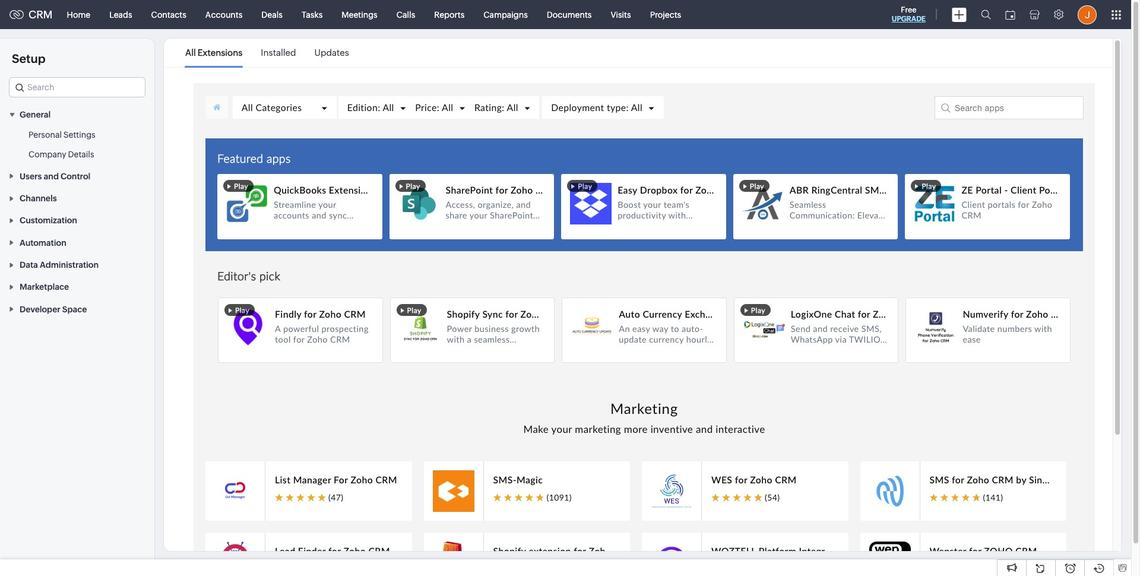 Task type: locate. For each thing, give the bounding box(es) containing it.
crm
[[29, 8, 53, 21]]

create menu image
[[953, 7, 967, 22]]

tasks link
[[292, 0, 332, 29]]

projects link
[[641, 0, 691, 29]]

all
[[185, 48, 196, 58]]

company details
[[29, 150, 94, 159]]

space
[[62, 305, 87, 314]]

installed
[[261, 48, 296, 58]]

profile image
[[1078, 5, 1097, 24]]

updates link
[[315, 39, 349, 67]]

free upgrade
[[892, 5, 926, 23]]

contacts link
[[142, 0, 196, 29]]

campaigns
[[484, 10, 528, 19]]

company details link
[[29, 149, 94, 161]]

leads
[[109, 10, 132, 19]]

updates
[[315, 48, 349, 58]]

general
[[20, 110, 51, 120]]

all extensions
[[185, 48, 243, 58]]

visits
[[611, 10, 631, 19]]

personal settings link
[[29, 129, 95, 141]]

general button
[[0, 103, 154, 126]]

accounts link
[[196, 0, 252, 29]]

documents
[[547, 10, 592, 19]]

personal
[[29, 130, 62, 140]]

projects
[[650, 10, 682, 19]]

all extensions link
[[185, 39, 243, 67]]

tasks
[[302, 10, 323, 19]]

calls link
[[387, 0, 425, 29]]

documents link
[[538, 0, 602, 29]]

automation
[[20, 238, 66, 248]]

reports
[[435, 10, 465, 19]]

None field
[[9, 77, 146, 97]]

developer
[[20, 305, 60, 314]]

users and control
[[20, 172, 90, 181]]

crm link
[[10, 8, 53, 21]]

home link
[[57, 0, 100, 29]]

extensions
[[198, 48, 243, 58]]



Task type: vqa. For each thing, say whether or not it's contained in the screenshot.
logo
no



Task type: describe. For each thing, give the bounding box(es) containing it.
search element
[[974, 0, 999, 29]]

settings
[[63, 130, 95, 140]]

setup
[[12, 52, 45, 65]]

meetings link
[[332, 0, 387, 29]]

automation button
[[0, 231, 154, 254]]

developer space
[[20, 305, 87, 314]]

details
[[68, 150, 94, 159]]

marketplace
[[20, 282, 69, 292]]

company
[[29, 150, 66, 159]]

users
[[20, 172, 42, 181]]

meetings
[[342, 10, 378, 19]]

channels button
[[0, 187, 154, 209]]

free
[[902, 5, 917, 14]]

upgrade
[[892, 15, 926, 23]]

channels
[[20, 194, 57, 203]]

data
[[20, 260, 38, 270]]

campaigns link
[[474, 0, 538, 29]]

marketplace button
[[0, 276, 154, 298]]

home
[[67, 10, 90, 19]]

contacts
[[151, 10, 186, 19]]

deals link
[[252, 0, 292, 29]]

reports link
[[425, 0, 474, 29]]

installed link
[[261, 39, 296, 67]]

calendar image
[[1006, 10, 1016, 19]]

developer space button
[[0, 298, 154, 320]]

personal settings
[[29, 130, 95, 140]]

customization button
[[0, 209, 154, 231]]

administration
[[40, 260, 99, 270]]

Search text field
[[10, 78, 145, 97]]

visits link
[[602, 0, 641, 29]]

and
[[44, 172, 59, 181]]

profile element
[[1071, 0, 1105, 29]]

calls
[[397, 10, 416, 19]]

users and control button
[[0, 165, 154, 187]]

create menu element
[[945, 0, 974, 29]]

deals
[[262, 10, 283, 19]]

data administration button
[[0, 254, 154, 276]]

data administration
[[20, 260, 99, 270]]

general region
[[0, 126, 154, 165]]

accounts
[[206, 10, 243, 19]]

customization
[[20, 216, 77, 225]]

control
[[61, 172, 90, 181]]

search image
[[982, 10, 992, 20]]

leads link
[[100, 0, 142, 29]]



